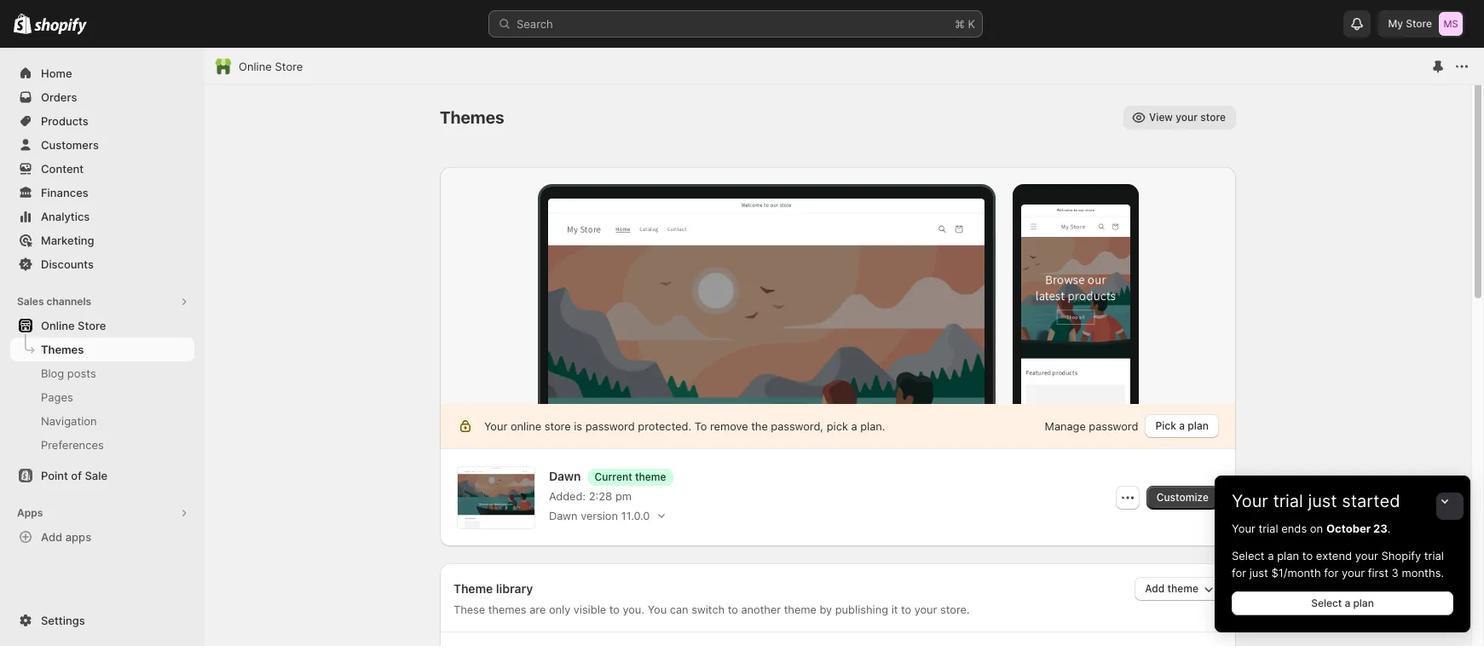 Task type: locate. For each thing, give the bounding box(es) containing it.
trial inside "dropdown button"
[[1273, 491, 1303, 512]]

online right online store image
[[239, 60, 272, 73]]

a up the $1/month
[[1268, 549, 1274, 563]]

just inside "dropdown button"
[[1308, 491, 1337, 512]]

sales channels
[[17, 295, 91, 308]]

2 your from the top
[[1232, 522, 1256, 535]]

just
[[1308, 491, 1337, 512], [1250, 566, 1268, 580]]

1 vertical spatial just
[[1250, 566, 1268, 580]]

online store right online store image
[[239, 60, 303, 73]]

1 vertical spatial plan
[[1353, 597, 1374, 610]]

plan up the $1/month
[[1277, 549, 1299, 563]]

sale
[[85, 469, 107, 483]]

for left the $1/month
[[1232, 566, 1246, 580]]

1 horizontal spatial a
[[1345, 597, 1351, 610]]

a inside select a plan to extend your shopify trial for just $1/month for your first 3 months.
[[1268, 549, 1274, 563]]

0 vertical spatial just
[[1308, 491, 1337, 512]]

0 horizontal spatial online
[[41, 319, 75, 332]]

online store link down channels
[[10, 314, 194, 338]]

select a plan
[[1311, 597, 1374, 610]]

⌘ k
[[955, 17, 975, 31]]

0 horizontal spatial online store link
[[10, 314, 194, 338]]

point of sale link
[[10, 464, 194, 488]]

0 vertical spatial select
[[1232, 549, 1265, 563]]

0 horizontal spatial for
[[1232, 566, 1246, 580]]

a for select a plan to extend your shopify trial for just $1/month for your first 3 months.
[[1268, 549, 1274, 563]]

0 vertical spatial a
[[1268, 549, 1274, 563]]

0 horizontal spatial plan
[[1277, 549, 1299, 563]]

0 vertical spatial plan
[[1277, 549, 1299, 563]]

my
[[1388, 17, 1403, 30]]

just left the $1/month
[[1250, 566, 1268, 580]]

select for select a plan to extend your shopify trial for just $1/month for your first 3 months.
[[1232, 549, 1265, 563]]

shopify image
[[14, 14, 32, 34], [34, 18, 87, 35]]

home link
[[10, 61, 194, 85]]

just up on
[[1308, 491, 1337, 512]]

$1/month
[[1272, 566, 1321, 580]]

0 vertical spatial your
[[1232, 491, 1268, 512]]

plan for select a plan
[[1353, 597, 1374, 610]]

1 your from the top
[[1232, 491, 1268, 512]]

1 horizontal spatial online store link
[[239, 58, 303, 75]]

content
[[41, 162, 84, 176]]

plan inside select a plan to extend your shopify trial for just $1/month for your first 3 months.
[[1277, 549, 1299, 563]]

extend
[[1316, 549, 1352, 563]]

plan down first
[[1353, 597, 1374, 610]]

add
[[41, 530, 62, 544]]

blog
[[41, 367, 64, 380]]

2 horizontal spatial store
[[1406, 17, 1432, 30]]

your trial just started element
[[1215, 520, 1471, 633]]

your inside "dropdown button"
[[1232, 491, 1268, 512]]

2 vertical spatial trial
[[1424, 549, 1444, 563]]

1 vertical spatial online store
[[41, 319, 106, 332]]

your up first
[[1355, 549, 1378, 563]]

1 horizontal spatial online
[[239, 60, 272, 73]]

1 vertical spatial online store link
[[10, 314, 194, 338]]

a
[[1268, 549, 1274, 563], [1345, 597, 1351, 610]]

plan
[[1277, 549, 1299, 563], [1353, 597, 1374, 610]]

0 horizontal spatial store
[[78, 319, 106, 332]]

store right my
[[1406, 17, 1432, 30]]

1 vertical spatial trial
[[1259, 522, 1278, 535]]

orders
[[41, 90, 77, 104]]

your for your trial ends on october 23 .
[[1232, 522, 1256, 535]]

k
[[968, 17, 975, 31]]

1 horizontal spatial for
[[1324, 566, 1339, 580]]

apps
[[65, 530, 91, 544]]

select for select a plan
[[1311, 597, 1342, 610]]

navigation link
[[10, 409, 194, 433]]

analytics link
[[10, 205, 194, 228]]

trial inside select a plan to extend your shopify trial for just $1/month for your first 3 months.
[[1424, 549, 1444, 563]]

navigation
[[41, 414, 97, 428]]

online store link
[[239, 58, 303, 75], [10, 314, 194, 338]]

your left ends
[[1232, 522, 1256, 535]]

customers link
[[10, 133, 194, 157]]

1 horizontal spatial online store
[[239, 60, 303, 73]]

1 horizontal spatial store
[[275, 60, 303, 73]]

your trial just started
[[1232, 491, 1400, 512]]

pages
[[41, 390, 73, 404]]

finances link
[[10, 181, 194, 205]]

select down select a plan to extend your shopify trial for just $1/month for your first 3 months.
[[1311, 597, 1342, 610]]

my store image
[[1439, 12, 1463, 36]]

just inside select a plan to extend your shopify trial for just $1/month for your first 3 months.
[[1250, 566, 1268, 580]]

1 horizontal spatial select
[[1311, 597, 1342, 610]]

blog posts
[[41, 367, 96, 380]]

discounts
[[41, 257, 94, 271]]

select
[[1232, 549, 1265, 563], [1311, 597, 1342, 610]]

0 vertical spatial online store link
[[239, 58, 303, 75]]

add apps
[[41, 530, 91, 544]]

.
[[1388, 522, 1391, 535]]

trial
[[1273, 491, 1303, 512], [1259, 522, 1278, 535], [1424, 549, 1444, 563]]

1 vertical spatial a
[[1345, 597, 1351, 610]]

for down "extend"
[[1324, 566, 1339, 580]]

1 vertical spatial your
[[1342, 566, 1365, 580]]

online
[[239, 60, 272, 73], [41, 319, 75, 332]]

orders link
[[10, 85, 194, 109]]

23
[[1373, 522, 1388, 535]]

online store down channels
[[41, 319, 106, 332]]

0 vertical spatial trial
[[1273, 491, 1303, 512]]

trial left ends
[[1259, 522, 1278, 535]]

select a plan to extend your shopify trial for just $1/month for your first 3 months.
[[1232, 549, 1444, 580]]

0 horizontal spatial a
[[1268, 549, 1274, 563]]

1 vertical spatial your
[[1232, 522, 1256, 535]]

sales
[[17, 295, 44, 308]]

shopify
[[1382, 549, 1421, 563]]

1 horizontal spatial plan
[[1353, 597, 1374, 610]]

point of sale
[[41, 469, 107, 483]]

online up themes
[[41, 319, 75, 332]]

store up themes link
[[78, 319, 106, 332]]

point
[[41, 469, 68, 483]]

trial up ends
[[1273, 491, 1303, 512]]

a down select a plan to extend your shopify trial for just $1/month for your first 3 months.
[[1345, 597, 1351, 610]]

your left first
[[1342, 566, 1365, 580]]

a for select a plan
[[1345, 597, 1351, 610]]

trial up months.
[[1424, 549, 1444, 563]]

select inside select a plan to extend your shopify trial for just $1/month for your first 3 months.
[[1232, 549, 1265, 563]]

1 vertical spatial select
[[1311, 597, 1342, 610]]

online store
[[239, 60, 303, 73], [41, 319, 106, 332]]

your
[[1355, 549, 1378, 563], [1342, 566, 1365, 580]]

0 vertical spatial store
[[1406, 17, 1432, 30]]

content link
[[10, 157, 194, 181]]

for
[[1232, 566, 1246, 580], [1324, 566, 1339, 580]]

store
[[1406, 17, 1432, 30], [275, 60, 303, 73], [78, 319, 106, 332]]

0 horizontal spatial select
[[1232, 549, 1265, 563]]

online store link right online store image
[[239, 58, 303, 75]]

0 horizontal spatial just
[[1250, 566, 1268, 580]]

0 vertical spatial your
[[1355, 549, 1378, 563]]

1 vertical spatial store
[[275, 60, 303, 73]]

ends
[[1282, 522, 1307, 535]]

1 horizontal spatial just
[[1308, 491, 1337, 512]]

your inside your trial just started element
[[1232, 522, 1256, 535]]

preferences
[[41, 438, 104, 452]]

0 horizontal spatial online store
[[41, 319, 106, 332]]

your up your trial ends on october 23 .
[[1232, 491, 1268, 512]]

apps button
[[10, 501, 194, 525]]

my store
[[1388, 17, 1432, 30]]

your
[[1232, 491, 1268, 512], [1232, 522, 1256, 535]]

store right online store image
[[275, 60, 303, 73]]

of
[[71, 469, 82, 483]]

select left to
[[1232, 549, 1265, 563]]



Task type: describe. For each thing, give the bounding box(es) containing it.
trial for ends
[[1259, 522, 1278, 535]]

online store image
[[215, 58, 232, 75]]

months.
[[1402, 566, 1444, 580]]

your trial ends on october 23 .
[[1232, 522, 1391, 535]]

settings link
[[10, 609, 194, 633]]

analytics
[[41, 210, 90, 223]]

products link
[[10, 109, 194, 133]]

sales channels button
[[10, 290, 194, 314]]

settings
[[41, 614, 85, 627]]

your for your trial just started
[[1232, 491, 1268, 512]]

1 for from the left
[[1232, 566, 1246, 580]]

plan for select a plan to extend your shopify trial for just $1/month for your first 3 months.
[[1277, 549, 1299, 563]]

0 vertical spatial online store
[[239, 60, 303, 73]]

preferences link
[[10, 433, 194, 457]]

1 vertical spatial online
[[41, 319, 75, 332]]

trial for just
[[1273, 491, 1303, 512]]

blog posts link
[[10, 361, 194, 385]]

started
[[1342, 491, 1400, 512]]

finances
[[41, 186, 88, 199]]

pages link
[[10, 385, 194, 409]]

customers
[[41, 138, 99, 152]]

select a plan link
[[1232, 592, 1454, 616]]

marketing
[[41, 234, 94, 247]]

apps
[[17, 506, 43, 519]]

home
[[41, 66, 72, 80]]

2 vertical spatial store
[[78, 319, 106, 332]]

products
[[41, 114, 89, 128]]

marketing link
[[10, 228, 194, 252]]

themes
[[41, 343, 84, 356]]

to
[[1302, 549, 1313, 563]]

2 for from the left
[[1324, 566, 1339, 580]]

⌘
[[955, 17, 965, 31]]

your trial just started button
[[1215, 476, 1471, 512]]

themes link
[[10, 338, 194, 361]]

1 horizontal spatial shopify image
[[34, 18, 87, 35]]

channels
[[46, 295, 91, 308]]

search
[[517, 17, 553, 31]]

add apps button
[[10, 525, 194, 549]]

on
[[1310, 522, 1323, 535]]

point of sale button
[[0, 464, 205, 488]]

3
[[1392, 566, 1399, 580]]

october
[[1326, 522, 1371, 535]]

0 vertical spatial online
[[239, 60, 272, 73]]

0 horizontal spatial shopify image
[[14, 14, 32, 34]]

first
[[1368, 566, 1389, 580]]

discounts link
[[10, 252, 194, 276]]

posts
[[67, 367, 96, 380]]



Task type: vqa. For each thing, say whether or not it's contained in the screenshot.
text field
no



